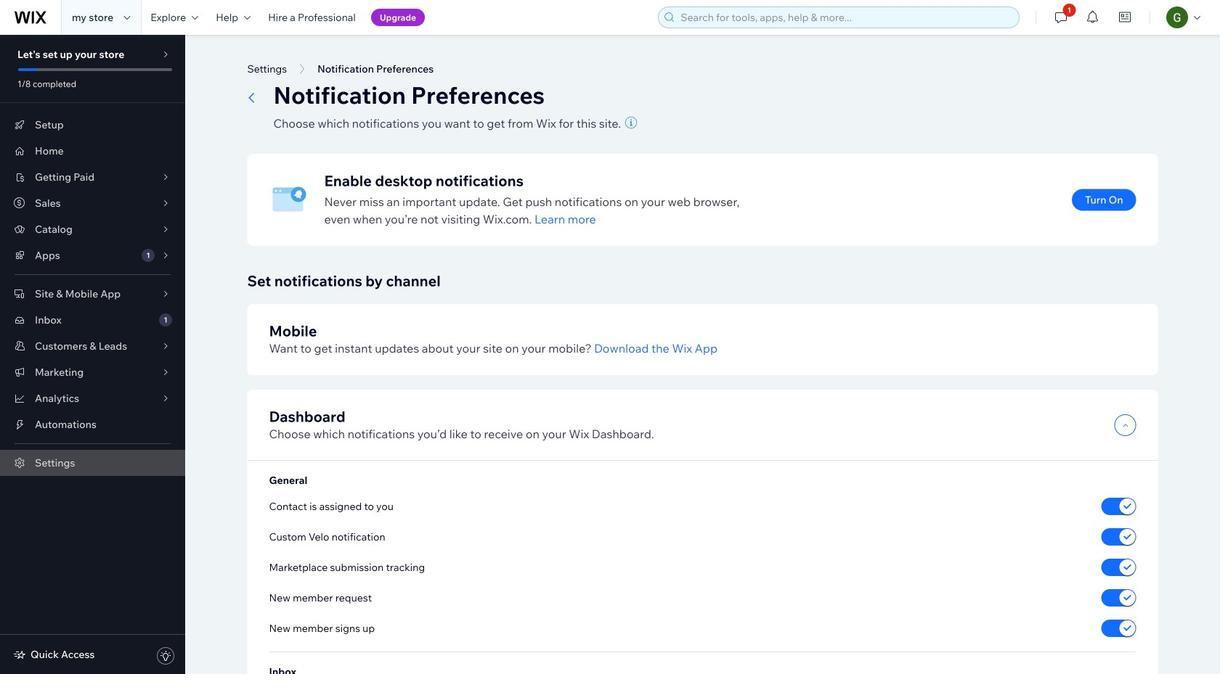 Task type: describe. For each thing, give the bounding box(es) containing it.
sidebar element
[[0, 35, 185, 675]]

Search for tools, apps, help & more... field
[[676, 7, 1015, 28]]



Task type: locate. For each thing, give the bounding box(es) containing it.
enable desktop notifications image
[[269, 180, 308, 220]]



Task type: vqa. For each thing, say whether or not it's contained in the screenshot.
the variants corresponding to 364215375135191
no



